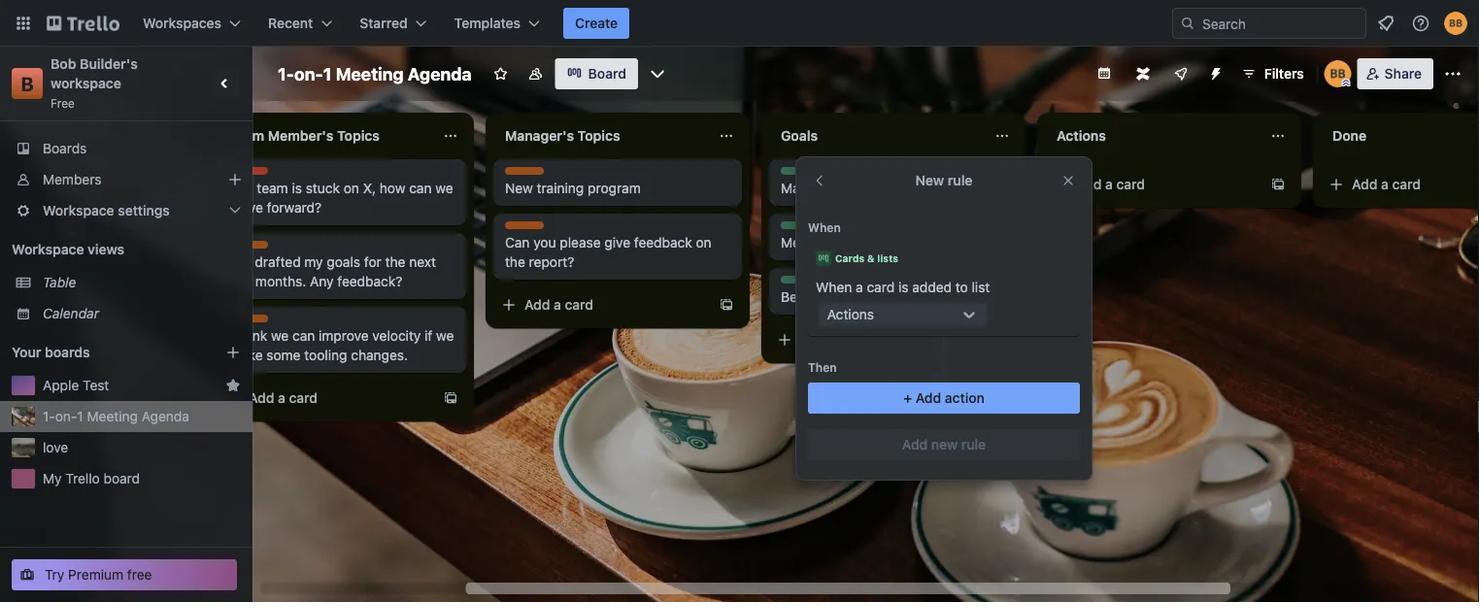 Task type: describe. For each thing, give the bounding box(es) containing it.
1-on-1 meeting agenda inside text field
[[278, 63, 472, 84]]

card down practice
[[841, 332, 870, 348]]

changes.
[[351, 347, 408, 363]]

time
[[835, 180, 862, 196]]

discuss new training program
[[505, 168, 641, 196]]

free
[[51, 96, 75, 110]]

workspace navigation collapse icon image
[[212, 70, 239, 97]]

filters button
[[1236, 58, 1311, 89]]

premium
[[68, 567, 124, 583]]

starred
[[360, 15, 408, 31]]

goal for manage
[[781, 168, 807, 182]]

goal for mentor
[[781, 223, 807, 236]]

the
[[229, 180, 253, 196]]

workspace
[[51, 75, 121, 91]]

if
[[425, 328, 433, 344]]

agenda inside text field
[[408, 63, 472, 84]]

test
[[83, 377, 109, 394]]

i've drafted my goals for the next few months. any feedback?
[[229, 254, 436, 290]]

another
[[830, 235, 878, 251]]

create from template… image for manager's topics
[[719, 297, 735, 313]]

board
[[589, 66, 627, 82]]

bob builder's workspace link
[[51, 56, 141, 91]]

a for add a card button underneath the actions text box
[[1106, 176, 1113, 192]]

we inside the team is stuck on x, how can we move forward?
[[436, 180, 453, 196]]

calendar
[[43, 306, 99, 322]]

Actions text field
[[1046, 120, 1259, 152]]

feedback
[[634, 235, 693, 251]]

best practice blog link
[[781, 288, 1007, 307]]

can you please give feedback on the report? link
[[505, 233, 731, 272]]

i've
[[229, 254, 251, 270]]

add a card down the done text field
[[1353, 176, 1422, 192]]

add a card for manager's topics
[[525, 297, 594, 313]]

new
[[932, 437, 958, 453]]

calendar power-up image
[[1097, 65, 1112, 81]]

1 inside 1-on-1 meeting agenda text field
[[323, 63, 332, 84]]

your
[[12, 344, 41, 360]]

the team is stuck on x, how can we move forward? link
[[229, 179, 455, 218]]

back to home image
[[47, 8, 120, 39]]

on inside discuss can you please give feedback on the report?
[[696, 235, 712, 251]]

meeting inside text field
[[336, 63, 404, 84]]

&
[[868, 253, 875, 264]]

add a card button down the done text field
[[1321, 169, 1480, 200]]

workspace settings
[[43, 203, 170, 219]]

i've drafted my goals for the next few months. any feedback? link
[[229, 253, 455, 292]]

a for add a card button associated with can you please give feedback on the report?
[[554, 297, 562, 313]]

can inside the team is stuck on x, how can we move forward?
[[409, 180, 432, 196]]

can inside i think we can improve velocity if we make some tooling changes.
[[293, 328, 315, 344]]

1 topics from the left
[[337, 128, 380, 144]]

some
[[267, 347, 301, 363]]

members
[[43, 172, 102, 188]]

share button
[[1358, 58, 1434, 89]]

settings
[[118, 203, 170, 219]]

the inside i've drafted my goals for the next few months. any feedback?
[[385, 254, 406, 270]]

can
[[505, 235, 530, 251]]

boards
[[43, 140, 87, 156]]

discuss for can
[[505, 223, 549, 236]]

starred button
[[348, 8, 439, 39]]

color: orange, title: "discuss" element for can
[[505, 222, 549, 236]]

the inside discuss can you please give feedback on the report?
[[505, 254, 526, 270]]

chaos
[[866, 180, 904, 196]]

move
[[229, 200, 263, 216]]

create from template… image for team member's topics
[[443, 391, 459, 406]]

my
[[43, 471, 62, 487]]

member's
[[268, 128, 334, 144]]

we right if
[[436, 328, 454, 344]]

workspace for workspace views
[[12, 241, 84, 257]]

add inside add new rule button
[[903, 437, 928, 453]]

bob
[[51, 56, 76, 72]]

color: green, title: "goal" element for manage
[[781, 167, 820, 182]]

board
[[104, 471, 140, 487]]

my
[[305, 254, 323, 270]]

automation image
[[1201, 58, 1228, 86]]

few
[[229, 274, 252, 290]]

card down the done text field
[[1393, 176, 1422, 192]]

meeting inside 'link'
[[87, 409, 138, 425]]

best
[[781, 289, 809, 305]]

color: green, title: "goal" element for mentor
[[781, 222, 820, 236]]

workspaces
[[143, 15, 222, 31]]

team
[[229, 128, 265, 144]]

members link
[[0, 164, 253, 195]]

the team is stuck on x, how can we move forward?
[[229, 180, 453, 216]]

search image
[[1181, 16, 1196, 31]]

my trello board
[[43, 471, 140, 487]]

calendar link
[[43, 304, 241, 324]]

+ add action
[[904, 390, 985, 406]]

list
[[972, 279, 990, 295]]

1 horizontal spatial new
[[916, 172, 945, 189]]

1- inside text field
[[278, 63, 294, 84]]

apple test
[[43, 377, 109, 394]]

program
[[588, 180, 641, 196]]

love link
[[43, 438, 241, 458]]

add new rule button
[[808, 429, 1081, 461]]

1- inside 'link'
[[43, 409, 55, 425]]

x,
[[363, 180, 376, 196]]

action
[[945, 390, 985, 406]]

free
[[127, 567, 152, 583]]

next
[[409, 254, 436, 270]]

add a card for goals
[[801, 332, 870, 348]]

i think we can improve velocity if we make some tooling changes.
[[229, 328, 454, 363]]

i
[[229, 328, 233, 344]]

manager's
[[505, 128, 574, 144]]

1-on-1 meeting agenda link
[[43, 407, 241, 427]]

add up then
[[801, 332, 826, 348]]

mentor
[[781, 235, 826, 251]]

to
[[956, 279, 969, 295]]

1 vertical spatial actions
[[828, 307, 875, 323]]

Goals text field
[[770, 120, 983, 152]]

a down some
[[278, 390, 286, 406]]

create from template… image for actions
[[1271, 177, 1287, 192]]

table link
[[43, 273, 241, 292]]

added
[[913, 279, 952, 295]]

give
[[605, 235, 631, 251]]

discuss for new
[[505, 168, 549, 182]]

make
[[229, 347, 263, 363]]

my trello board link
[[43, 469, 241, 489]]

add down done
[[1353, 176, 1378, 192]]

add a card down some
[[249, 390, 318, 406]]

goal best practice blog
[[781, 277, 896, 305]]

starred icon image
[[225, 378, 241, 394]]

report?
[[529, 254, 575, 270]]



Task type: vqa. For each thing, say whether or not it's contained in the screenshot.
or to the left
no



Task type: locate. For each thing, give the bounding box(es) containing it.
team
[[257, 180, 288, 196]]

add a card button down tooling at bottom left
[[218, 383, 435, 414]]

actions
[[1057, 128, 1107, 144], [828, 307, 875, 323]]

can
[[409, 180, 432, 196], [293, 328, 315, 344]]

1
[[323, 63, 332, 84], [77, 409, 83, 425]]

when for when
[[808, 221, 841, 234]]

bob builder (bobbuilder40) image
[[1325, 60, 1352, 87]]

customize views image
[[648, 64, 667, 84]]

the
[[385, 254, 406, 270], [505, 254, 526, 270]]

when for when a card is added to list
[[816, 279, 853, 295]]

2 vertical spatial goal
[[781, 277, 807, 291]]

any
[[310, 274, 334, 290]]

board link
[[556, 58, 638, 89]]

discuss inside discuss can you please give feedback on the report?
[[505, 223, 549, 236]]

meeting down starred
[[336, 63, 404, 84]]

0 vertical spatial color: green, title: "goal" element
[[781, 167, 820, 182]]

0 horizontal spatial topics
[[337, 128, 380, 144]]

create from template… image
[[1271, 177, 1287, 192], [719, 297, 735, 313], [443, 391, 459, 406]]

on- inside text field
[[294, 63, 323, 84]]

1-on-1 meeting agenda down apple test link on the bottom left
[[43, 409, 189, 425]]

add a card up then
[[801, 332, 870, 348]]

on left x,
[[344, 180, 359, 196]]

0 horizontal spatial 1-on-1 meeting agenda
[[43, 409, 189, 425]]

3 goal from the top
[[781, 277, 807, 291]]

confluence icon image
[[1137, 67, 1150, 81]]

add right starred icon
[[249, 390, 274, 406]]

1 horizontal spatial meeting
[[336, 63, 404, 84]]

0 vertical spatial 1-on-1 meeting agenda
[[278, 63, 472, 84]]

we right the how
[[436, 180, 453, 196]]

Board name text field
[[268, 58, 482, 89]]

1 horizontal spatial create from template… image
[[719, 297, 735, 313]]

when a card is added to list
[[816, 279, 990, 295]]

practice
[[813, 289, 864, 305]]

card down some
[[289, 390, 318, 406]]

is right blog
[[899, 279, 909, 295]]

1 down 'apple test'
[[77, 409, 83, 425]]

1 vertical spatial on
[[696, 235, 712, 251]]

color: green, title: "goal" element down manage
[[781, 222, 820, 236]]

0 horizontal spatial 1
[[77, 409, 83, 425]]

discuss inside discuss new training program
[[505, 168, 549, 182]]

topics up x,
[[337, 128, 380, 144]]

months.
[[255, 274, 306, 290]]

Search field
[[1196, 9, 1366, 38]]

think
[[236, 328, 267, 344]]

add right +
[[916, 390, 942, 406]]

1- up love
[[43, 409, 55, 425]]

1 horizontal spatial on-
[[294, 63, 323, 84]]

1 vertical spatial when
[[816, 279, 853, 295]]

card down lists
[[867, 279, 895, 295]]

0 vertical spatial discuss
[[505, 168, 549, 182]]

goals
[[327, 254, 361, 270]]

new left "training"
[[505, 180, 533, 196]]

when up mentor
[[808, 221, 841, 234]]

rule right new
[[962, 437, 986, 453]]

goals
[[781, 128, 818, 144]]

1 vertical spatial discuss
[[505, 223, 549, 236]]

1-on-1 meeting agenda down starred
[[278, 63, 472, 84]]

color: orange, title: "discuss" element for new
[[505, 167, 549, 182]]

on right "feedback"
[[696, 235, 712, 251]]

1 inside 1-on-1 meeting agenda 'link'
[[77, 409, 83, 425]]

a down the done text field
[[1382, 176, 1389, 192]]

0 vertical spatial 1-
[[278, 63, 294, 84]]

color: green, title: "goal" element
[[781, 167, 820, 182], [781, 222, 820, 236], [781, 276, 820, 291]]

add a card down the actions text box
[[1077, 176, 1146, 192]]

workspace for workspace settings
[[43, 203, 114, 219]]

cards
[[836, 253, 865, 264]]

1 horizontal spatial on
[[696, 235, 712, 251]]

1 vertical spatial is
[[899, 279, 909, 295]]

goal down manage
[[781, 223, 807, 236]]

1 vertical spatial can
[[293, 328, 315, 344]]

2 vertical spatial color: green, title: "goal" element
[[781, 276, 820, 291]]

0 vertical spatial create from template… image
[[1271, 177, 1287, 192]]

manage
[[781, 180, 831, 196]]

discuss down manager's
[[505, 168, 549, 182]]

1-on-1 meeting agenda inside 'link'
[[43, 409, 189, 425]]

feedback?
[[338, 274, 403, 290]]

0 vertical spatial agenda
[[408, 63, 472, 84]]

0 notifications image
[[1375, 12, 1398, 35]]

improve
[[319, 328, 369, 344]]

manager's topics
[[505, 128, 620, 144]]

workspace down 'members'
[[43, 203, 114, 219]]

love
[[43, 440, 68, 456]]

add
[[1077, 176, 1102, 192], [1353, 176, 1378, 192], [525, 297, 550, 313], [801, 332, 826, 348], [249, 390, 274, 406], [916, 390, 942, 406], [903, 437, 928, 453]]

1-
[[278, 63, 294, 84], [43, 409, 55, 425]]

builder's
[[80, 56, 138, 72]]

discuss can you please give feedback on the report?
[[505, 223, 712, 270]]

add down report?
[[525, 297, 550, 313]]

goal inside goal best practice blog
[[781, 277, 807, 291]]

1 horizontal spatial topics
[[578, 128, 620, 144]]

2 color: orange, title: "discuss" element from the top
[[505, 222, 549, 236]]

0 horizontal spatial agenda
[[142, 409, 189, 425]]

add a card for actions
[[1077, 176, 1146, 192]]

on inside the team is stuck on x, how can we move forward?
[[344, 180, 359, 196]]

a up then
[[830, 332, 837, 348]]

add left new
[[903, 437, 928, 453]]

meeting down test
[[87, 409, 138, 425]]

1 vertical spatial color: green, title: "goal" element
[[781, 222, 820, 236]]

you
[[534, 235, 556, 251]]

on-
[[294, 63, 323, 84], [55, 409, 77, 425]]

2 topics from the left
[[578, 128, 620, 144]]

1 vertical spatial 1
[[77, 409, 83, 425]]

add down the actions text box
[[1077, 176, 1102, 192]]

when
[[808, 221, 841, 234], [816, 279, 853, 295]]

topics
[[337, 128, 380, 144], [578, 128, 620, 144]]

0 horizontal spatial on
[[344, 180, 359, 196]]

1 horizontal spatial 1
[[323, 63, 332, 84]]

workspace visible image
[[528, 66, 544, 82]]

rule inside button
[[962, 437, 986, 453]]

1 vertical spatial on-
[[55, 409, 77, 425]]

rule
[[948, 172, 973, 189], [962, 437, 986, 453]]

workspace
[[43, 203, 114, 219], [12, 241, 84, 257]]

0 vertical spatial meeting
[[336, 63, 404, 84]]

agenda inside 'link'
[[142, 409, 189, 425]]

rule right the chaos
[[948, 172, 973, 189]]

on- down recent dropdown button
[[294, 63, 323, 84]]

new training program link
[[505, 179, 731, 198]]

on- down apple
[[55, 409, 77, 425]]

actions inside text box
[[1057, 128, 1107, 144]]

your boards with 4 items element
[[12, 341, 196, 364]]

2 the from the left
[[505, 254, 526, 270]]

the down can
[[505, 254, 526, 270]]

0 horizontal spatial on-
[[55, 409, 77, 425]]

star or unstar board image
[[493, 66, 509, 82]]

0 vertical spatial rule
[[948, 172, 973, 189]]

1 horizontal spatial actions
[[1057, 128, 1107, 144]]

discuss
[[505, 168, 549, 182], [505, 223, 549, 236]]

0 horizontal spatial can
[[293, 328, 315, 344]]

0 vertical spatial on-
[[294, 63, 323, 84]]

new rule
[[916, 172, 973, 189]]

1 horizontal spatial the
[[505, 254, 526, 270]]

0 horizontal spatial the
[[385, 254, 406, 270]]

is inside the team is stuck on x, how can we move forward?
[[292, 180, 302, 196]]

create button
[[564, 8, 630, 39]]

color: green, title: "goal" element down goals on the top
[[781, 167, 820, 182]]

add a card button for i've drafted my goals for the next few months. any feedback?
[[218, 383, 435, 414]]

workspace up table
[[12, 241, 84, 257]]

1- down "recent"
[[278, 63, 294, 84]]

color: green, title: "goal" element for best
[[781, 276, 820, 291]]

color: orange, title: "discuss" element up report?
[[505, 222, 549, 236]]

0 horizontal spatial new
[[505, 180, 533, 196]]

1 down recent dropdown button
[[323, 63, 332, 84]]

actions down practice
[[828, 307, 875, 323]]

+
[[904, 390, 912, 406]]

1 horizontal spatial agenda
[[408, 63, 472, 84]]

1 vertical spatial meeting
[[87, 409, 138, 425]]

card down report?
[[565, 297, 594, 313]]

new inside discuss new training program
[[505, 180, 533, 196]]

goal inside goal manage time chaos
[[781, 168, 807, 182]]

boards link
[[0, 133, 253, 164]]

0 horizontal spatial actions
[[828, 307, 875, 323]]

2 horizontal spatial create from template… image
[[1271, 177, 1287, 192]]

workspace inside dropdown button
[[43, 203, 114, 219]]

0 vertical spatial 1
[[323, 63, 332, 84]]

1 vertical spatial goal
[[781, 223, 807, 236]]

0 horizontal spatial is
[[292, 180, 302, 196]]

2 vertical spatial create from template… image
[[443, 391, 459, 406]]

discuss up report?
[[505, 223, 549, 236]]

a left blog
[[856, 279, 864, 295]]

show menu image
[[1444, 64, 1463, 84]]

1 goal from the top
[[781, 168, 807, 182]]

add a card button down the can you please give feedback on the report? link
[[494, 290, 711, 321]]

a for mentor another developer's add a card button
[[830, 332, 837, 348]]

1 vertical spatial color: orange, title: "discuss" element
[[505, 222, 549, 236]]

1 horizontal spatial can
[[409, 180, 432, 196]]

can up some
[[293, 328, 315, 344]]

0 vertical spatial when
[[808, 221, 841, 234]]

a down report?
[[554, 297, 562, 313]]

add a card button for can you please give feedback on the report?
[[494, 290, 711, 321]]

card down the actions text box
[[1117, 176, 1146, 192]]

please
[[560, 235, 601, 251]]

goal down mentor
[[781, 277, 807, 291]]

templates button
[[443, 8, 552, 39]]

stuck
[[306, 180, 340, 196]]

create from template… image
[[995, 332, 1011, 348]]

1 color: green, title: "goal" element from the top
[[781, 167, 820, 182]]

how
[[380, 180, 406, 196]]

add a card button for mentor another developer
[[770, 325, 987, 356]]

0 vertical spatial color: orange, title: "discuss" element
[[505, 167, 549, 182]]

on- inside 'link'
[[55, 409, 77, 425]]

add a card button down the actions text box
[[1046, 169, 1263, 200]]

add new rule
[[903, 437, 986, 453]]

drafted
[[255, 254, 301, 270]]

forward?
[[267, 200, 322, 216]]

add a card button down blog
[[770, 325, 987, 356]]

0 horizontal spatial 1-
[[43, 409, 55, 425]]

1 vertical spatial 1-
[[43, 409, 55, 425]]

apple
[[43, 377, 79, 394]]

1 vertical spatial agenda
[[142, 409, 189, 425]]

card
[[1117, 176, 1146, 192], [1393, 176, 1422, 192], [867, 279, 895, 295], [565, 297, 594, 313], [841, 332, 870, 348], [289, 390, 318, 406]]

we up some
[[271, 328, 289, 344]]

2 color: green, title: "goal" element from the top
[[781, 222, 820, 236]]

Done text field
[[1321, 120, 1480, 152]]

workspace views
[[12, 241, 124, 257]]

1 horizontal spatial is
[[899, 279, 909, 295]]

can right the how
[[409, 180, 432, 196]]

0 vertical spatial actions
[[1057, 128, 1107, 144]]

the right for
[[385, 254, 406, 270]]

is up forward?
[[292, 180, 302, 196]]

0 vertical spatial on
[[344, 180, 359, 196]]

Manager's Topics text field
[[494, 120, 707, 152]]

1 vertical spatial rule
[[962, 437, 986, 453]]

mentor another developer link
[[781, 233, 1007, 253]]

color: orange, title: "discuss" element down manager's
[[505, 167, 549, 182]]

goal down goals on the top
[[781, 168, 807, 182]]

0 vertical spatial is
[[292, 180, 302, 196]]

this member is an admin of this board. image
[[1343, 79, 1351, 87]]

agenda up love link
[[142, 409, 189, 425]]

a for add a card button below the done text field
[[1382, 176, 1389, 192]]

actions down calendar power-up icon
[[1057, 128, 1107, 144]]

bob builder (bobbuilder40) image
[[1445, 12, 1468, 35]]

topics up discuss new training program
[[578, 128, 620, 144]]

for
[[364, 254, 382, 270]]

open information menu image
[[1412, 14, 1431, 33]]

1 vertical spatial 1-on-1 meeting agenda
[[43, 409, 189, 425]]

Team Member's Topics text field
[[218, 120, 431, 152]]

primary element
[[0, 0, 1480, 47]]

color: orange, title: "discuss" element
[[505, 167, 549, 182], [505, 222, 549, 236]]

developer
[[882, 235, 944, 251]]

add a card down report?
[[525, 297, 594, 313]]

goal inside goal mentor another developer
[[781, 223, 807, 236]]

2 discuss from the top
[[505, 223, 549, 236]]

templates
[[454, 15, 521, 31]]

when down cards
[[816, 279, 853, 295]]

1 horizontal spatial 1-on-1 meeting agenda
[[278, 63, 472, 84]]

color: green, title: "goal" element down mentor
[[781, 276, 820, 291]]

goal for best
[[781, 277, 807, 291]]

apple test link
[[43, 376, 218, 395]]

3 color: green, title: "goal" element from the top
[[781, 276, 820, 291]]

0 vertical spatial workspace
[[43, 203, 114, 219]]

views
[[88, 241, 124, 257]]

add board image
[[225, 345, 241, 360]]

0 horizontal spatial meeting
[[87, 409, 138, 425]]

1 color: orange, title: "discuss" element from the top
[[505, 167, 549, 182]]

manage time chaos link
[[781, 179, 1007, 198]]

boards
[[45, 344, 90, 360]]

1 the from the left
[[385, 254, 406, 270]]

0 horizontal spatial create from template… image
[[443, 391, 459, 406]]

2 goal from the top
[[781, 223, 807, 236]]

1 horizontal spatial 1-
[[278, 63, 294, 84]]

lists
[[878, 253, 899, 264]]

try premium free button
[[12, 560, 237, 591]]

a down the actions text box
[[1106, 176, 1113, 192]]

i think we can improve velocity if we make some tooling changes. link
[[229, 326, 455, 365]]

a
[[1106, 176, 1113, 192], [1382, 176, 1389, 192], [856, 279, 864, 295], [554, 297, 562, 313], [830, 332, 837, 348], [278, 390, 286, 406]]

0 vertical spatial can
[[409, 180, 432, 196]]

power ups image
[[1174, 66, 1189, 82]]

new right the chaos
[[916, 172, 945, 189]]

1 vertical spatial create from template… image
[[719, 297, 735, 313]]

1 discuss from the top
[[505, 168, 549, 182]]

0 vertical spatial goal
[[781, 168, 807, 182]]

blog
[[868, 289, 896, 305]]

workspace settings button
[[0, 195, 253, 226]]

trello
[[65, 471, 100, 487]]

filters
[[1265, 66, 1305, 82]]

switch to… image
[[14, 14, 33, 33]]

agenda left star or unstar board image
[[408, 63, 472, 84]]

goal manage time chaos
[[781, 168, 904, 196]]

workspaces button
[[131, 8, 253, 39]]

1 vertical spatial workspace
[[12, 241, 84, 257]]



